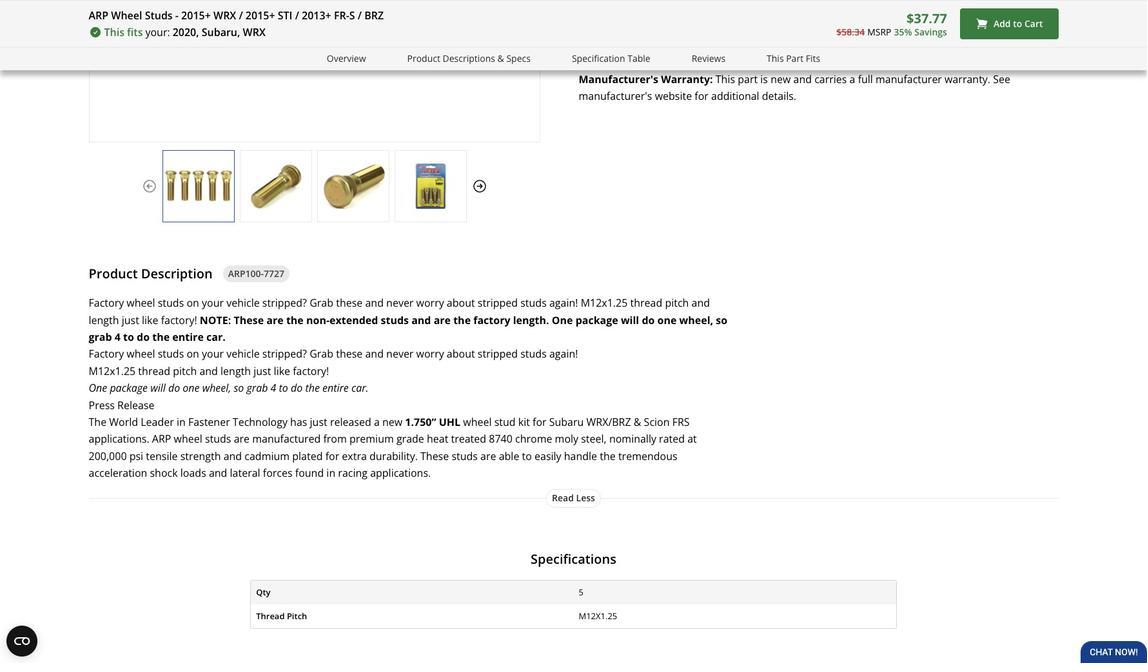 Task type: vqa. For each thing, say whether or not it's contained in the screenshot.
Treated
yes



Task type: locate. For each thing, give the bounding box(es) containing it.
release
[[117, 398, 154, 412]]

specification table
[[572, 52, 651, 64]]

about inside the note: these are the non-extended studs and are the factory length. one package will do one wheel, so grab 4 to do the entire car. factory wheel studs on your vehicle stripped?  grab these and never worry about stripped studs again! m12x1.25 thread pitch and length just like factory! one package will do one wheel, so grab 4 to do the entire car. press release
[[447, 347, 475, 361]]

never
[[386, 296, 414, 310], [386, 347, 414, 361]]

specification table link
[[572, 52, 651, 66]]

to inside button
[[1013, 18, 1022, 30]]

reviews
[[692, 52, 726, 64]]

grade
[[397, 432, 424, 447]]

1 never from the top
[[386, 296, 414, 310]]

product for product descriptions & specs
[[407, 52, 440, 64]]

2 these from the top
[[336, 347, 363, 361]]

and inside this part is new and carries a full manufacturer warranty. see manufacturer's website for additional details.
[[794, 72, 812, 87]]

0 vertical spatial on
[[187, 296, 199, 310]]

1 vehicle from the top
[[226, 296, 260, 310]]

non-
[[306, 313, 330, 327]]

2 never from the top
[[386, 347, 414, 361]]

grab inside the 'factory wheel studs on your vehicle stripped? grab these and never worry about stripped studs again!  m12x1.25 thread pitch and length just like factory!'
[[310, 296, 333, 310]]

never inside the note: these are the non-extended studs and are the factory length. one package will do one wheel, so grab 4 to do the entire car. factory wheel studs on your vehicle stripped?  grab these and never worry about stripped studs again! m12x1.25 thread pitch and length just like factory! one package will do one wheel, so grab 4 to do the entire car. press release
[[386, 347, 414, 361]]

length
[[89, 313, 119, 327], [221, 364, 251, 378]]

3 / from the left
[[358, 8, 362, 23]]

m12x1.25 inside the 'factory wheel studs on your vehicle stripped? grab these and never worry about stripped studs again!  m12x1.25 thread pitch and length just like factory!'
[[581, 296, 628, 310]]

stripped down factory
[[478, 347, 518, 361]]

see
[[993, 72, 1011, 87]]

1 horizontal spatial just
[[254, 364, 271, 378]]

extra
[[342, 449, 367, 464]]

factory inside the 'factory wheel studs on your vehicle stripped? grab these and never worry about stripped studs again!  m12x1.25 thread pitch and length just like factory!'
[[89, 296, 124, 310]]

1 vertical spatial package
[[110, 381, 148, 395]]

vehicle inside the note: these are the non-extended studs and are the factory length. one package will do one wheel, so grab 4 to do the entire car. factory wheel studs on your vehicle stripped?  grab these and never worry about stripped studs again! m12x1.25 thread pitch and length just like factory! one package will do one wheel, so grab 4 to do the entire car. press release
[[226, 347, 260, 361]]

$37.77 $58.34 msrp 35% savings
[[837, 10, 947, 38]]

do
[[642, 313, 655, 327], [137, 330, 150, 344], [168, 381, 180, 395], [291, 381, 303, 395]]

0 horizontal spatial arp
[[89, 8, 108, 23]]

qty
[[256, 587, 271, 599]]

factory!
[[161, 313, 197, 327], [293, 364, 329, 378]]

arp left wheel
[[89, 8, 108, 23]]

0 vertical spatial again!
[[549, 296, 578, 310]]

vehicle down note:
[[226, 347, 260, 361]]

2 horizontal spatial just
[[310, 415, 327, 430]]

these right note:
[[234, 313, 264, 327]]

/
[[239, 8, 243, 23], [295, 8, 299, 23], [358, 8, 362, 23]]

2 again! from the top
[[549, 347, 578, 361]]

1 vertical spatial &
[[634, 415, 641, 430]]

1 horizontal spatial wrx
[[243, 25, 266, 39]]

0 vertical spatial factory!
[[161, 313, 197, 327]]

2 horizontal spatial for
[[695, 89, 709, 103]]

arp100-7727 arp wheel studs - 2015+ wrx / 2015+ sti / 2013+ ft86, image
[[163, 163, 234, 209], [240, 163, 311, 209], [318, 163, 389, 209], [395, 163, 466, 209]]

0 vertical spatial so
[[716, 313, 728, 327]]

factory down the 'product description'
[[89, 296, 124, 310]]

2015+ right -
[[181, 8, 211, 23]]

0 vertical spatial one
[[658, 313, 677, 327]]

strength
[[180, 449, 221, 464]]

arp
[[89, 8, 108, 23], [152, 432, 171, 447]]

0 horizontal spatial just
[[122, 313, 139, 327]]

applications. down durability.
[[370, 466, 431, 481]]

fastener
[[188, 415, 230, 430]]

2 your from the top
[[202, 347, 224, 361]]

worry
[[416, 296, 444, 310], [416, 347, 444, 361]]

applications.
[[89, 432, 149, 447], [370, 466, 431, 481]]

entire
[[172, 330, 204, 344], [322, 381, 349, 395]]

0 vertical spatial your
[[202, 296, 224, 310]]

leader
[[141, 415, 174, 430]]

2 arp100-7727 arp wheel studs - 2015+ wrx / 2015+ sti / 2013+ ft86, image from the left
[[240, 163, 311, 209]]

again! inside the note: these are the non-extended studs and are the factory length. one package will do one wheel, so grab 4 to do the entire car. factory wheel studs on your vehicle stripped?  grab these and never worry about stripped studs again! m12x1.25 thread pitch and length just like factory! one package will do one wheel, so grab 4 to do the entire car. press release
[[549, 347, 578, 361]]

1 vertical spatial in
[[327, 466, 335, 481]]

1 horizontal spatial these
[[420, 449, 449, 464]]

fr-
[[334, 8, 349, 23]]

your up note:
[[202, 296, 224, 310]]

arp100-
[[228, 267, 264, 280]]

0 horizontal spatial /
[[239, 8, 243, 23]]

2015+ left sti
[[246, 8, 275, 23]]

vehicle down arp100-
[[226, 296, 260, 310]]

easily
[[535, 449, 561, 464]]

0 horizontal spatial m12x1.25
[[89, 364, 136, 378]]

these inside the 'factory wheel studs on your vehicle stripped? grab these and never worry about stripped studs again!  m12x1.25 thread pitch and length just like factory!'
[[336, 296, 363, 310]]

are left able
[[481, 449, 496, 464]]

1 worry from the top
[[416, 296, 444, 310]]

0 horizontal spatial so
[[234, 381, 244, 395]]

new right is
[[771, 72, 791, 87]]

1 horizontal spatial one
[[658, 313, 677, 327]]

wrx for 2015+
[[213, 8, 236, 23]]

1 vertical spatial so
[[234, 381, 244, 395]]

premium
[[350, 432, 394, 447]]

1 horizontal spatial this
[[716, 72, 735, 87]]

wrx down the arp wheel studs - 2015+ wrx / 2015+ sti / 2013+ fr-s / brz at top
[[243, 25, 266, 39]]

0 vertical spatial arp
[[89, 8, 108, 23]]

0 horizontal spatial product
[[89, 265, 138, 282]]

never inside the 'factory wheel studs on your vehicle stripped? grab these and never worry about stripped studs again!  m12x1.25 thread pitch and length just like factory!'
[[386, 296, 414, 310]]

1 vertical spatial 4
[[271, 381, 276, 395]]

this up additional
[[716, 72, 735, 87]]

1 horizontal spatial factory!
[[293, 364, 329, 378]]

again!
[[549, 296, 578, 310], [549, 347, 578, 361]]

1 vertical spatial arp
[[152, 432, 171, 447]]

product
[[407, 52, 440, 64], [89, 265, 138, 282]]

& left specs
[[498, 52, 504, 64]]

technology
[[233, 415, 288, 430]]

for down from on the left bottom of the page
[[325, 449, 339, 464]]

1 vertical spatial grab
[[247, 381, 268, 395]]

factory! inside the 'factory wheel studs on your vehicle stripped? grab these and never worry about stripped studs again!  m12x1.25 thread pitch and length just like factory!'
[[161, 313, 197, 327]]

one
[[658, 313, 677, 327], [183, 381, 200, 395]]

1 horizontal spatial one
[[552, 313, 573, 327]]

0 vertical spatial m12x1.25
[[581, 296, 628, 310]]

1 vertical spatial wheel,
[[202, 381, 231, 395]]

1 horizontal spatial new
[[771, 72, 791, 87]]

to inside wheel stud kit for subaru wrx/brz & scion frs applications. arp wheel studs are manufactured from premium grade heat treated 8740 chrome moly steel, nominally rated at 200,000 psi tensile strength and cadmium plated for extra durability. these studs are able to easily handle the tremendous acceleration shock loads and lateral forces found in racing applications.
[[522, 449, 532, 464]]

0 horizontal spatial wheel,
[[202, 381, 231, 395]]

are down technology
[[234, 432, 250, 447]]

applications. down world
[[89, 432, 149, 447]]

0 vertical spatial these
[[336, 296, 363, 310]]

arp inside wheel stud kit for subaru wrx/brz & scion frs applications. arp wheel studs are manufactured from premium grade heat treated 8740 chrome moly steel, nominally rated at 200,000 psi tensile strength and cadmium plated for extra durability. these studs are able to easily handle the tremendous acceleration shock loads and lateral forces found in racing applications.
[[152, 432, 171, 447]]

like down the 'product description'
[[142, 313, 158, 327]]

1 vertical spatial m12x1.25
[[89, 364, 136, 378]]

just down the 'product description'
[[122, 313, 139, 327]]

2 stripped from the top
[[478, 347, 518, 361]]

never up the note: these are the non-extended studs and are the factory length. one package will do one wheel, so grab 4 to do the entire car. factory wheel studs on your vehicle stripped?  grab these and never worry about stripped studs again! m12x1.25 thread pitch and length just like factory! one package will do one wheel, so grab 4 to do the entire car. press release
[[386, 296, 414, 310]]

this
[[104, 25, 124, 39], [767, 52, 784, 64], [716, 72, 735, 87]]

1 horizontal spatial pitch
[[665, 296, 689, 310]]

so
[[716, 313, 728, 327], [234, 381, 244, 395]]

2015+
[[181, 8, 211, 23], [246, 8, 275, 23]]

0 horizontal spatial in
[[177, 415, 186, 430]]

wrx
[[213, 8, 236, 23], [243, 25, 266, 39]]

stripped? down the 7727
[[262, 296, 307, 310]]

in right leader
[[177, 415, 186, 430]]

1 on from the top
[[187, 296, 199, 310]]

1 vertical spatial a
[[374, 415, 380, 430]]

reviews link
[[692, 52, 726, 66]]

stripped up factory
[[478, 296, 518, 310]]

this part fits
[[767, 52, 820, 64]]

manufactured
[[252, 432, 321, 447]]

1 these from the top
[[336, 296, 363, 310]]

wheel up the release
[[127, 347, 155, 361]]

stripped?
[[262, 296, 307, 310], [262, 347, 307, 361]]

1 horizontal spatial arp
[[152, 432, 171, 447]]

in inside wheel stud kit for subaru wrx/brz & scion frs applications. arp wheel studs are manufactured from premium grade heat treated 8740 chrome moly steel, nominally rated at 200,000 psi tensile strength and cadmium plated for extra durability. these studs are able to easily handle the tremendous acceleration shock loads and lateral forces found in racing applications.
[[327, 466, 335, 481]]

additional
[[711, 89, 759, 103]]

arp up 'tensile'
[[152, 432, 171, 447]]

open widget image
[[6, 626, 37, 657]]

0 vertical spatial just
[[122, 313, 139, 327]]

1 vertical spatial these
[[336, 347, 363, 361]]

1 stripped? from the top
[[262, 296, 307, 310]]

1 vertical spatial these
[[420, 449, 449, 464]]

entire down note:
[[172, 330, 204, 344]]

1 vertical spatial like
[[274, 364, 290, 378]]

0 vertical spatial vehicle
[[226, 296, 260, 310]]

0 vertical spatial a
[[850, 72, 855, 87]]

0 vertical spatial worry
[[416, 296, 444, 310]]

racing
[[338, 466, 368, 481]]

about down factory
[[447, 347, 475, 361]]

just up technology
[[254, 364, 271, 378]]

stripped
[[478, 296, 518, 310], [478, 347, 518, 361]]

this left part
[[767, 52, 784, 64]]

0 horizontal spatial a
[[374, 415, 380, 430]]

length inside the 'factory wheel studs on your vehicle stripped? grab these and never worry about stripped studs again!  m12x1.25 thread pitch and length just like factory!'
[[89, 313, 119, 327]]

1 your from the top
[[202, 296, 224, 310]]

0 horizontal spatial one
[[183, 381, 200, 395]]

2 grab from the top
[[310, 347, 333, 361]]

0 vertical spatial wheel,
[[679, 313, 713, 327]]

details.
[[762, 89, 797, 103]]

1 stripped from the top
[[478, 296, 518, 310]]

overview link
[[327, 52, 366, 66]]

2 on from the top
[[187, 347, 199, 361]]

wheel,
[[679, 313, 713, 327], [202, 381, 231, 395]]

the
[[286, 313, 304, 327], [453, 313, 471, 327], [152, 330, 170, 344], [305, 381, 320, 395], [600, 449, 616, 464]]

1 vertical spatial thread
[[138, 364, 170, 378]]

on inside the note: these are the non-extended studs and are the factory length. one package will do one wheel, so grab 4 to do the entire car. factory wheel studs on your vehicle stripped?  grab these and never worry about stripped studs again! m12x1.25 thread pitch and length just like factory! one package will do one wheel, so grab 4 to do the entire car. press release
[[187, 347, 199, 361]]

0 vertical spatial about
[[447, 296, 475, 310]]

product left description
[[89, 265, 138, 282]]

/ right sti
[[295, 8, 299, 23]]

worry inside the 'factory wheel studs on your vehicle stripped? grab these and never worry about stripped studs again!  m12x1.25 thread pitch and length just like factory!'
[[416, 296, 444, 310]]

for right kit
[[533, 415, 547, 430]]

2 vertical spatial just
[[310, 415, 327, 430]]

extended
[[330, 313, 378, 327]]

0 vertical spatial grab
[[310, 296, 333, 310]]

brz
[[364, 8, 384, 23]]

factory up press
[[89, 347, 124, 361]]

1 vertical spatial factory
[[89, 347, 124, 361]]

wrx/brz
[[587, 415, 631, 430]]

1 horizontal spatial product
[[407, 52, 440, 64]]

2 stripped? from the top
[[262, 347, 307, 361]]

0 vertical spatial wrx
[[213, 8, 236, 23]]

0 horizontal spatial package
[[110, 381, 148, 395]]

2 horizontal spatial /
[[358, 8, 362, 23]]

& up nominally
[[634, 415, 641, 430]]

1 grab from the top
[[310, 296, 333, 310]]

2 horizontal spatial this
[[767, 52, 784, 64]]

0 vertical spatial will
[[621, 313, 639, 327]]

about up factory
[[447, 296, 475, 310]]

scion
[[644, 415, 670, 430]]

in
[[177, 415, 186, 430], [327, 466, 335, 481]]

2 factory from the top
[[89, 347, 124, 361]]

pitch inside the 'factory wheel studs on your vehicle stripped? grab these and never worry about stripped studs again!  m12x1.25 thread pitch and length just like factory!'
[[665, 296, 689, 310]]

for down warranty:
[[695, 89, 709, 103]]

grab down non-
[[310, 347, 333, 361]]

vehicle
[[226, 296, 260, 310], [226, 347, 260, 361]]

wheel down the 'product description'
[[127, 296, 155, 310]]

new
[[771, 72, 791, 87], [382, 415, 403, 430]]

1 factory from the top
[[89, 296, 124, 310]]

your
[[202, 296, 224, 310], [202, 347, 224, 361]]

entire up released
[[322, 381, 349, 395]]

car. down note:
[[206, 330, 226, 344]]

1 vertical spatial worry
[[416, 347, 444, 361]]

2 about from the top
[[447, 347, 475, 361]]

these down heat
[[420, 449, 449, 464]]

1 vertical spatial grab
[[310, 347, 333, 361]]

0 vertical spatial stripped
[[478, 296, 518, 310]]

a left "full"
[[850, 72, 855, 87]]

1 vertical spatial stripped?
[[262, 347, 307, 361]]

your:
[[145, 25, 170, 39]]

1 horizontal spatial length
[[221, 364, 251, 378]]

worry up the note: these are the non-extended studs and are the factory length. one package will do one wheel, so grab 4 to do the entire car. factory wheel studs on your vehicle stripped?  grab these and never worry about stripped studs again! m12x1.25 thread pitch and length just like factory! one package will do one wheel, so grab 4 to do the entire car. press release
[[416, 296, 444, 310]]

1 vertical spatial on
[[187, 347, 199, 361]]

0 vertical spatial never
[[386, 296, 414, 310]]

1 horizontal spatial a
[[850, 72, 855, 87]]

this fits your: 2020, subaru, wrx
[[104, 25, 266, 39]]

0 horizontal spatial 2015+
[[181, 8, 211, 23]]

0 horizontal spatial applications.
[[89, 432, 149, 447]]

1 horizontal spatial applications.
[[370, 466, 431, 481]]

length.
[[513, 313, 549, 327]]

this for part
[[767, 52, 784, 64]]

factory! down non-
[[293, 364, 329, 378]]

3 arp100-7727 arp wheel studs - 2015+ wrx / 2015+ sti / 2013+ ft86, image from the left
[[318, 163, 389, 209]]

2 worry from the top
[[416, 347, 444, 361]]

0 horizontal spatial these
[[234, 313, 264, 327]]

1 vertical spatial just
[[254, 364, 271, 378]]

0 vertical spatial package
[[576, 313, 618, 327]]

/ up subaru,
[[239, 8, 243, 23]]

new up grade
[[382, 415, 403, 430]]

stripped? down non-
[[262, 347, 307, 361]]

one right length.
[[552, 313, 573, 327]]

0 vertical spatial in
[[177, 415, 186, 430]]

on
[[187, 296, 199, 310], [187, 347, 199, 361]]

these down extended
[[336, 347, 363, 361]]

0 horizontal spatial factory!
[[161, 313, 197, 327]]

0 vertical spatial this
[[104, 25, 124, 39]]

wrx up subaru,
[[213, 8, 236, 23]]

product left descriptions
[[407, 52, 440, 64]]

note: these are the non-extended studs and are the factory length. one package will do one wheel, so grab 4 to do the entire car. factory wheel studs on your vehicle stripped?  grab these and never worry about stripped studs again! m12x1.25 thread pitch and length just like factory! one package will do one wheel, so grab 4 to do the entire car. press release
[[89, 313, 728, 412]]

product descriptions & specs
[[407, 52, 531, 64]]

1 again! from the top
[[549, 296, 578, 310]]

1 horizontal spatial entire
[[322, 381, 349, 395]]

1 vertical spatial again!
[[549, 347, 578, 361]]

2 vehicle from the top
[[226, 347, 260, 361]]

1 horizontal spatial grab
[[247, 381, 268, 395]]

-
[[175, 8, 179, 23]]

one up press
[[89, 381, 107, 395]]

just right has
[[310, 415, 327, 430]]

car. up released
[[351, 381, 369, 395]]

subaru
[[549, 415, 584, 430]]

add to cart
[[994, 18, 1043, 30]]

1 horizontal spatial in
[[327, 466, 335, 481]]

like up the world leader in fastener technology has just released a new 1.750" uhl
[[274, 364, 290, 378]]

this left fits
[[104, 25, 124, 39]]

1 horizontal spatial thread
[[630, 296, 662, 310]]

1 horizontal spatial for
[[533, 415, 547, 430]]

your down note:
[[202, 347, 224, 361]]

0 horizontal spatial car.
[[206, 330, 226, 344]]

never down the 'factory wheel studs on your vehicle stripped? grab these and never worry about stripped studs again!  m12x1.25 thread pitch and length just like factory!' at the top
[[386, 347, 414, 361]]

in right found
[[327, 466, 335, 481]]

these inside the note: these are the non-extended studs and are the factory length. one package will do one wheel, so grab 4 to do the entire car. factory wheel studs on your vehicle stripped?  grab these and never worry about stripped studs again! m12x1.25 thread pitch and length just like factory! one package will do one wheel, so grab 4 to do the entire car. press release
[[336, 347, 363, 361]]

factory! left note:
[[161, 313, 197, 327]]

grab up non-
[[310, 296, 333, 310]]

package
[[576, 313, 618, 327], [110, 381, 148, 395]]

2 vertical spatial for
[[325, 449, 339, 464]]

these up extended
[[336, 296, 363, 310]]

rated
[[659, 432, 685, 447]]

pitch inside the note: these are the non-extended studs and are the factory length. one package will do one wheel, so grab 4 to do the entire car. factory wheel studs on your vehicle stripped?  grab these and never worry about stripped studs again! m12x1.25 thread pitch and length just like factory! one package will do one wheel, so grab 4 to do the entire car. press release
[[173, 364, 197, 378]]

acceleration
[[89, 466, 147, 481]]

0 vertical spatial thread
[[630, 296, 662, 310]]

$37.77
[[907, 10, 947, 27]]

new inside this part is new and carries a full manufacturer warranty. see manufacturer's website for additional details.
[[771, 72, 791, 87]]

0 horizontal spatial 4
[[115, 330, 121, 344]]

product descriptions & specs link
[[407, 52, 531, 66]]

1 about from the top
[[447, 296, 475, 310]]

1 vertical spatial never
[[386, 347, 414, 361]]

this inside this part is new and carries a full manufacturer warranty. see manufacturer's website for additional details.
[[716, 72, 735, 87]]

1 horizontal spatial car.
[[351, 381, 369, 395]]

wheel
[[127, 296, 155, 310], [127, 347, 155, 361], [463, 415, 492, 430], [174, 432, 202, 447]]

1 vertical spatial about
[[447, 347, 475, 361]]

/ right s
[[358, 8, 362, 23]]

a up premium
[[374, 415, 380, 430]]

worry inside the note: these are the non-extended studs and are the factory length. one package will do one wheel, so grab 4 to do the entire car. factory wheel studs on your vehicle stripped?  grab these and never worry about stripped studs again! m12x1.25 thread pitch and length just like factory! one package will do one wheel, so grab 4 to do the entire car. press release
[[416, 347, 444, 361]]

1 vertical spatial pitch
[[173, 364, 197, 378]]

thread
[[630, 296, 662, 310], [138, 364, 170, 378]]

worry down the 'factory wheel studs on your vehicle stripped? grab these and never worry about stripped studs again!  m12x1.25 thread pitch and length just like factory!' at the top
[[416, 347, 444, 361]]



Task type: describe. For each thing, give the bounding box(es) containing it.
5
[[579, 587, 584, 599]]

1 horizontal spatial package
[[576, 313, 618, 327]]

durability.
[[370, 449, 418, 464]]

msrp
[[868, 26, 892, 38]]

wheel up treated
[[463, 415, 492, 430]]

world
[[109, 415, 138, 430]]

uhl
[[439, 415, 461, 430]]

stripped inside the note: these are the non-extended studs and are the factory length. one package will do one wheel, so grab 4 to do the entire car. factory wheel studs on your vehicle stripped?  grab these and never worry about stripped studs again! m12x1.25 thread pitch and length just like factory! one package will do one wheel, so grab 4 to do the entire car. press release
[[478, 347, 518, 361]]

lateral
[[230, 466, 260, 481]]

factory! inside the note: these are the non-extended studs and are the factory length. one package will do one wheel, so grab 4 to do the entire car. factory wheel studs on your vehicle stripped?  grab these and never worry about stripped studs again! m12x1.25 thread pitch and length just like factory! one package will do one wheel, so grab 4 to do the entire car. press release
[[293, 364, 329, 378]]

length inside the note: these are the non-extended studs and are the factory length. one package will do one wheel, so grab 4 to do the entire car. factory wheel studs on your vehicle stripped?  grab these and never worry about stripped studs again! m12x1.25 thread pitch and length just like factory! one package will do one wheel, so grab 4 to do the entire car. press release
[[221, 364, 251, 378]]

0 vertical spatial car.
[[206, 330, 226, 344]]

grab inside the note: these are the non-extended studs and are the factory length. one package will do one wheel, so grab 4 to do the entire car. factory wheel studs on your vehicle stripped?  grab these and never worry about stripped studs again! m12x1.25 thread pitch and length just like factory! one package will do one wheel, so grab 4 to do the entire car. press release
[[310, 347, 333, 361]]

part
[[786, 52, 804, 64]]

1 arp100-7727 arp wheel studs - 2015+ wrx / 2015+ sti / 2013+ ft86, image from the left
[[163, 163, 234, 209]]

product for product description
[[89, 265, 138, 282]]

shock
[[150, 466, 178, 481]]

the inside wheel stud kit for subaru wrx/brz & scion frs applications. arp wheel studs are manufactured from premium grade heat treated 8740 chrome moly steel, nominally rated at 200,000 psi tensile strength and cadmium plated for extra durability. these studs are able to easily handle the tremendous acceleration shock loads and lateral forces found in racing applications.
[[600, 449, 616, 464]]

handle
[[564, 449, 597, 464]]

just inside the 'factory wheel studs on your vehicle stripped? grab these and never worry about stripped studs again!  m12x1.25 thread pitch and length just like factory!'
[[122, 313, 139, 327]]

s
[[349, 8, 355, 23]]

add to cart button
[[960, 8, 1059, 39]]

go to right image image
[[472, 178, 487, 194]]

wheel inside the 'factory wheel studs on your vehicle stripped? grab these and never worry about stripped studs again!  m12x1.25 thread pitch and length just like factory!'
[[127, 296, 155, 310]]

read less
[[552, 492, 595, 504]]

factory
[[474, 313, 510, 327]]

this part is new and carries a full manufacturer warranty. see manufacturer's website for additional details.
[[579, 72, 1011, 103]]

stripped? inside the 'factory wheel studs on your vehicle stripped? grab these and never worry about stripped studs again!  m12x1.25 thread pitch and length just like factory!'
[[262, 296, 307, 310]]

0 vertical spatial 4
[[115, 330, 121, 344]]

wheel stud kit for subaru wrx/brz & scion frs applications. arp wheel studs are manufactured from premium grade heat treated 8740 chrome moly steel, nominally rated at 200,000 psi tensile strength and cadmium plated for extra durability. these studs are able to easily handle the tremendous acceleration shock loads and lateral forces found in racing applications.
[[89, 415, 697, 481]]

1 vertical spatial entire
[[322, 381, 349, 395]]

these inside wheel stud kit for subaru wrx/brz & scion frs applications. arp wheel studs are manufactured from premium grade heat treated 8740 chrome moly steel, nominally rated at 200,000 psi tensile strength and cadmium plated for extra durability. these studs are able to easily handle the tremendous acceleration shock loads and lateral forces found in racing applications.
[[420, 449, 449, 464]]

add
[[994, 18, 1011, 30]]

cadmium
[[245, 449, 290, 464]]

on inside the 'factory wheel studs on your vehicle stripped? grab these and never worry about stripped studs again!  m12x1.25 thread pitch and length just like factory!'
[[187, 296, 199, 310]]

note:
[[200, 313, 231, 327]]

2 / from the left
[[295, 8, 299, 23]]

a inside this part is new and carries a full manufacturer warranty. see manufacturer's website for additional details.
[[850, 72, 855, 87]]

savings
[[915, 26, 947, 38]]

stripped? inside the note: these are the non-extended studs and are the factory length. one package will do one wheel, so grab 4 to do the entire car. factory wheel studs on your vehicle stripped?  grab these and never worry about stripped studs again! m12x1.25 thread pitch and length just like factory! one package will do one wheel, so grab 4 to do the entire car. press release
[[262, 347, 307, 361]]

are left factory
[[434, 313, 451, 327]]

1.750"
[[405, 415, 436, 430]]

thread pitch
[[256, 611, 307, 622]]

1 vertical spatial new
[[382, 415, 403, 430]]

is
[[761, 72, 768, 87]]

moly
[[555, 432, 579, 447]]

wheel up strength
[[174, 432, 202, 447]]

like inside the 'factory wheel studs on your vehicle stripped? grab these and never worry about stripped studs again!  m12x1.25 thread pitch and length just like factory!'
[[142, 313, 158, 327]]

able
[[499, 449, 519, 464]]

7727
[[264, 267, 284, 280]]

0 horizontal spatial for
[[325, 449, 339, 464]]

from
[[323, 432, 347, 447]]

specification
[[572, 52, 625, 64]]

manufacturer's warranty:
[[579, 72, 713, 87]]

cart
[[1025, 18, 1043, 30]]

wheel inside the note: these are the non-extended studs and are the factory length. one package will do one wheel, so grab 4 to do the entire car. factory wheel studs on your vehicle stripped?  grab these and never worry about stripped studs again! m12x1.25 thread pitch and length just like factory! one package will do one wheel, so grab 4 to do the entire car. press release
[[127, 347, 155, 361]]

steel,
[[581, 432, 607, 447]]

like inside the note: these are the non-extended studs and are the factory length. one package will do one wheel, so grab 4 to do the entire car. factory wheel studs on your vehicle stripped?  grab these and never worry about stripped studs again! m12x1.25 thread pitch and length just like factory! one package will do one wheel, so grab 4 to do the entire car. press release
[[274, 364, 290, 378]]

part
[[738, 72, 758, 87]]

warranty.
[[945, 72, 991, 87]]

1 vertical spatial car.
[[351, 381, 369, 395]]

& inside wheel stud kit for subaru wrx/brz & scion frs applications. arp wheel studs are manufactured from premium grade heat treated 8740 chrome moly steel, nominally rated at 200,000 psi tensile strength and cadmium plated for extra durability. these studs are able to easily handle the tremendous acceleration shock loads and lateral forces found in racing applications.
[[634, 415, 641, 430]]

your inside the 'factory wheel studs on your vehicle stripped? grab these and never worry about stripped studs again!  m12x1.25 thread pitch and length just like factory!'
[[202, 296, 224, 310]]

arp wheel studs - 2015+ wrx / 2015+ sti / 2013+ fr-s / brz
[[89, 8, 384, 23]]

your inside the note: these are the non-extended studs and are the factory length. one package will do one wheel, so grab 4 to do the entire car. factory wheel studs on your vehicle stripped?  grab these and never worry about stripped studs again! m12x1.25 thread pitch and length just like factory! one package will do one wheel, so grab 4 to do the entire car. press release
[[202, 347, 224, 361]]

thread
[[256, 611, 285, 622]]

0 vertical spatial applications.
[[89, 432, 149, 447]]

chrome
[[515, 432, 552, 447]]

nominally
[[609, 432, 657, 447]]

1 vertical spatial applications.
[[370, 466, 431, 481]]

subaru,
[[202, 25, 240, 39]]

thread inside the 'factory wheel studs on your vehicle stripped? grab these and never worry about stripped studs again!  m12x1.25 thread pitch and length just like factory!'
[[630, 296, 662, 310]]

1 horizontal spatial so
[[716, 313, 728, 327]]

vehicle inside the 'factory wheel studs on your vehicle stripped? grab these and never worry about stripped studs again!  m12x1.25 thread pitch and length just like factory!'
[[226, 296, 260, 310]]

manufacturer's
[[579, 72, 658, 87]]

loads
[[180, 466, 206, 481]]

these inside the note: these are the non-extended studs and are the factory length. one package will do one wheel, so grab 4 to do the entire car. factory wheel studs on your vehicle stripped?  grab these and never worry about stripped studs again! m12x1.25 thread pitch and length just like factory! one package will do one wheel, so grab 4 to do the entire car. press release
[[234, 313, 264, 327]]

read
[[552, 492, 574, 504]]

factory wheel studs on your vehicle stripped? grab these and never worry about stripped studs again!  m12x1.25 thread pitch and length just like factory!
[[89, 296, 710, 327]]

warranty:
[[661, 72, 713, 87]]

arp100-7727
[[228, 267, 284, 280]]

1 vertical spatial will
[[150, 381, 166, 395]]

treated
[[451, 432, 486, 447]]

again! inside the 'factory wheel studs on your vehicle stripped? grab these and never worry about stripped studs again!  m12x1.25 thread pitch and length just like factory!'
[[549, 296, 578, 310]]

stripped inside the 'factory wheel studs on your vehicle stripped? grab these and never worry about stripped studs again!  m12x1.25 thread pitch and length just like factory!'
[[478, 296, 518, 310]]

the
[[89, 415, 106, 430]]

2 2015+ from the left
[[246, 8, 275, 23]]

this for fits
[[104, 25, 124, 39]]

$58.34
[[837, 26, 865, 38]]

description
[[141, 265, 213, 282]]

0 vertical spatial &
[[498, 52, 504, 64]]

released
[[330, 415, 371, 430]]

are left non-
[[267, 313, 284, 327]]

wrx for subaru,
[[243, 25, 266, 39]]

kit
[[518, 415, 530, 430]]

factory inside the note: these are the non-extended studs and are the factory length. one package will do one wheel, so grab 4 to do the entire car. factory wheel studs on your vehicle stripped?  grab these and never worry about stripped studs again! m12x1.25 thread pitch and length just like factory! one package will do one wheel, so grab 4 to do the entire car. press release
[[89, 347, 124, 361]]

just inside the note: these are the non-extended studs and are the factory length. one package will do one wheel, so grab 4 to do the entire car. factory wheel studs on your vehicle stripped?  grab these and never worry about stripped studs again! m12x1.25 thread pitch and length just like factory! one package will do one wheel, so grab 4 to do the entire car. press release
[[254, 364, 271, 378]]

descriptions
[[443, 52, 495, 64]]

2013+
[[302, 8, 331, 23]]

carries
[[815, 72, 847, 87]]

1 vertical spatial one
[[89, 381, 107, 395]]

plated
[[292, 449, 323, 464]]

0 horizontal spatial grab
[[89, 330, 112, 344]]

for inside this part is new and carries a full manufacturer warranty. see manufacturer's website for additional details.
[[695, 89, 709, 103]]

frs
[[672, 415, 690, 430]]

about inside the 'factory wheel studs on your vehicle stripped? grab these and never worry about stripped studs again!  m12x1.25 thread pitch and length just like factory!'
[[447, 296, 475, 310]]

1 2015+ from the left
[[181, 8, 211, 23]]

1 horizontal spatial wheel,
[[679, 313, 713, 327]]

found
[[295, 466, 324, 481]]

studs
[[145, 8, 173, 23]]

4 arp100-7727 arp wheel studs - 2015+ wrx / 2015+ sti / 2013+ ft86, image from the left
[[395, 163, 466, 209]]

m12x1.25 inside the note: these are the non-extended studs and are the factory length. one package will do one wheel, so grab 4 to do the entire car. factory wheel studs on your vehicle stripped?  grab these and never worry about stripped studs again! m12x1.25 thread pitch and length just like factory! one package will do one wheel, so grab 4 to do the entire car. press release
[[89, 364, 136, 378]]

has
[[290, 415, 307, 430]]

1 vertical spatial for
[[533, 415, 547, 430]]

0 vertical spatial entire
[[172, 330, 204, 344]]

manufacturer's
[[579, 89, 652, 103]]

specifications
[[531, 550, 617, 568]]

table
[[628, 52, 651, 64]]

forces
[[263, 466, 293, 481]]

wheel
[[111, 8, 142, 23]]

thread inside the note: these are the non-extended studs and are the factory length. one package will do one wheel, so grab 4 to do the entire car. factory wheel studs on your vehicle stripped?  grab these and never worry about stripped studs again! m12x1.25 thread pitch and length just like factory! one package will do one wheel, so grab 4 to do the entire car. press release
[[138, 364, 170, 378]]

this part fits link
[[767, 52, 820, 66]]

1 / from the left
[[239, 8, 243, 23]]

the world leader in fastener technology has just released a new 1.750" uhl
[[89, 415, 461, 430]]

0 vertical spatial one
[[552, 313, 573, 327]]

this for part
[[716, 72, 735, 87]]

manufacturer
[[876, 72, 942, 87]]

at
[[688, 432, 697, 447]]

2020,
[[173, 25, 199, 39]]

heat
[[427, 432, 448, 447]]

stud
[[494, 415, 516, 430]]

35%
[[894, 26, 912, 38]]

full
[[858, 72, 873, 87]]



